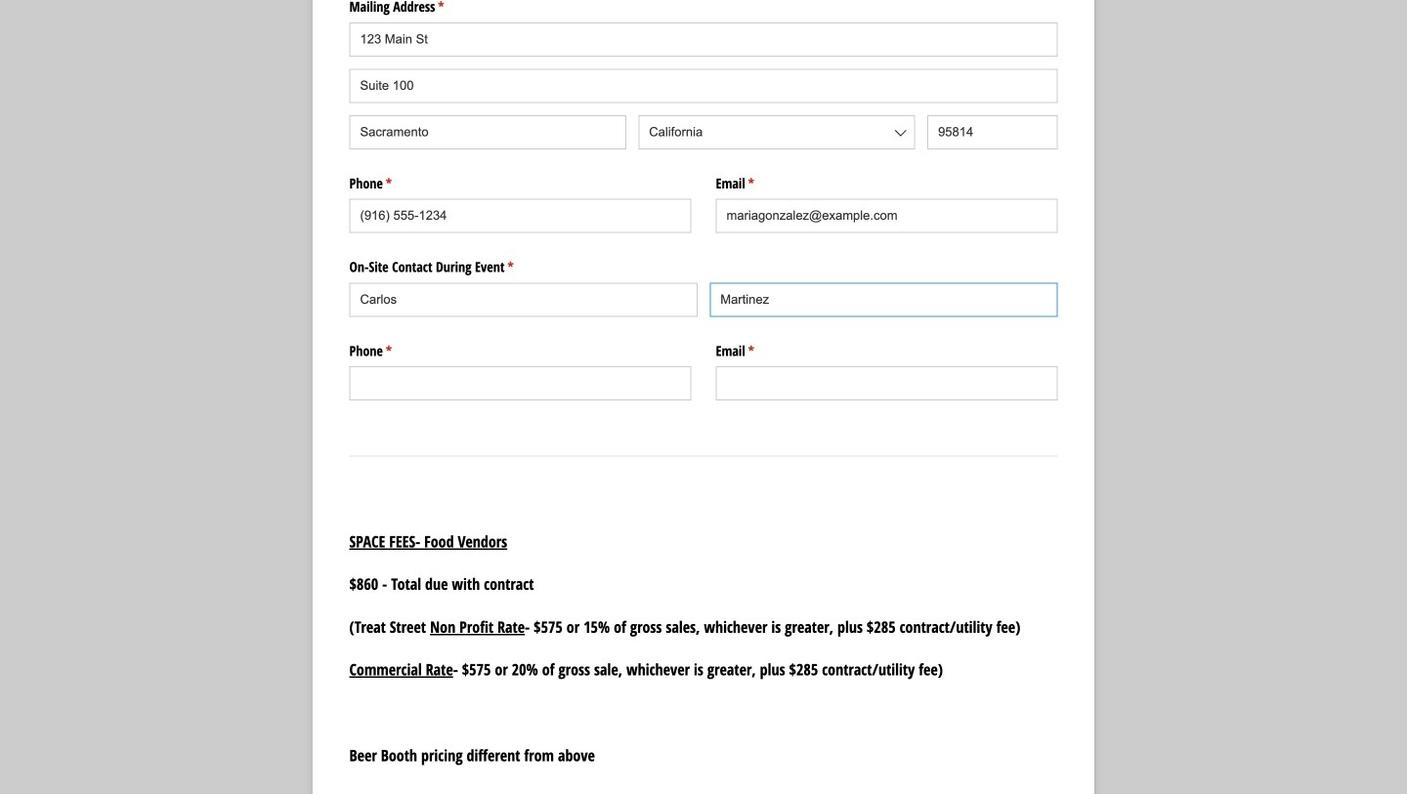 Task type: describe. For each thing, give the bounding box(es) containing it.
State text field
[[639, 115, 915, 149]]

Zip Code text field
[[928, 115, 1058, 149]]

Address Line 2 text field
[[349, 69, 1058, 103]]

Last text field
[[710, 283, 1058, 317]]

Address Line 1 text field
[[349, 23, 1058, 57]]



Task type: vqa. For each thing, say whether or not it's contained in the screenshot.
The 'State' text box
yes



Task type: locate. For each thing, give the bounding box(es) containing it.
First text field
[[349, 283, 698, 317]]

None text field
[[716, 199, 1058, 233], [349, 367, 692, 401], [716, 367, 1058, 401], [716, 199, 1058, 233], [349, 367, 692, 401], [716, 367, 1058, 401]]

None text field
[[349, 199, 692, 233]]

City text field
[[349, 115, 626, 149]]



